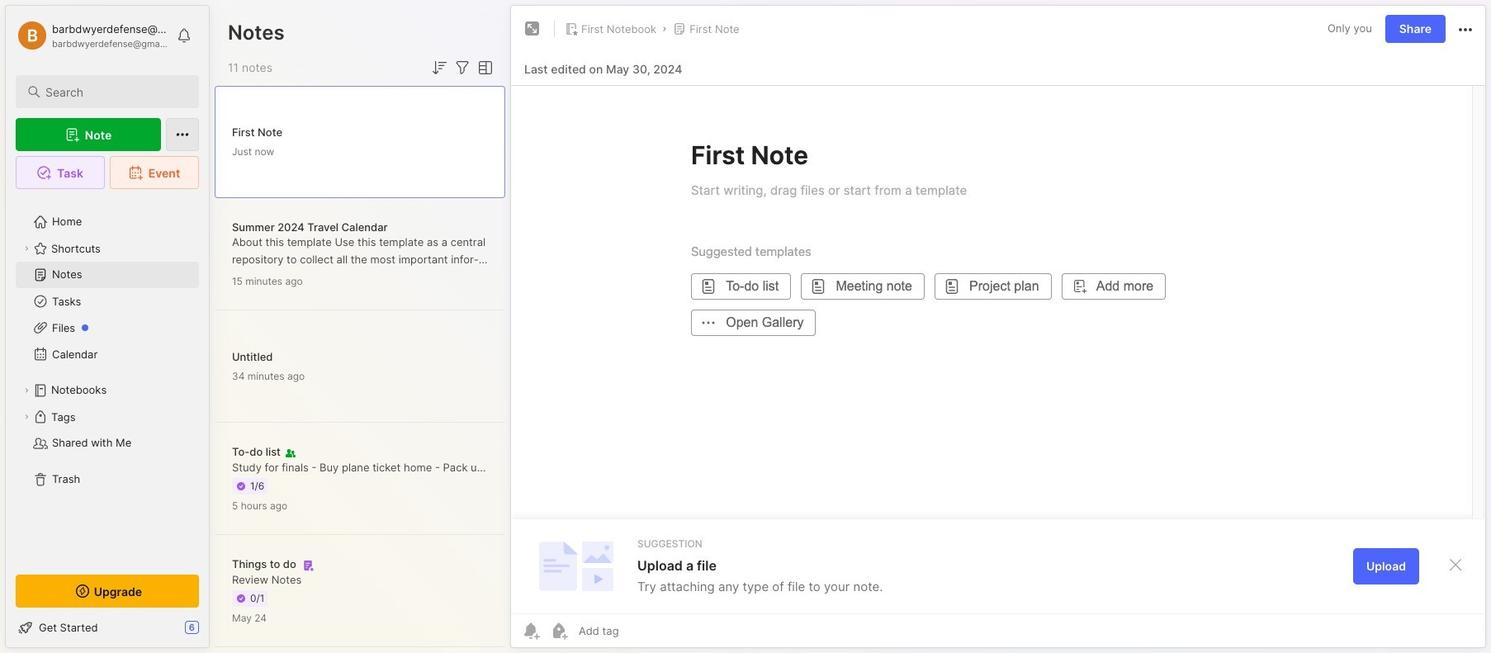 Task type: locate. For each thing, give the bounding box(es) containing it.
tree
[[6, 199, 209, 560]]

Account field
[[16, 19, 169, 52]]

note window element
[[511, 5, 1487, 653]]

View options field
[[473, 58, 496, 78]]

expand notebooks image
[[21, 386, 31, 396]]

click to collapse image
[[209, 623, 221, 643]]

add a reminder image
[[521, 621, 541, 641]]

None search field
[[45, 82, 184, 102]]

More actions field
[[1456, 18, 1476, 39]]

Sort options field
[[430, 58, 449, 78]]

add filters image
[[453, 58, 473, 78]]

Add filters field
[[453, 58, 473, 78]]



Task type: describe. For each thing, give the bounding box(es) containing it.
add tag image
[[549, 621, 569, 641]]

Add tag field
[[577, 624, 702, 639]]

Help and Learning task checklist field
[[6, 615, 209, 641]]

expand tags image
[[21, 412, 31, 422]]

main element
[[0, 0, 215, 653]]

Search text field
[[45, 84, 184, 100]]

Note Editor text field
[[511, 85, 1486, 520]]

more actions image
[[1456, 20, 1476, 39]]

tree inside main element
[[6, 199, 209, 560]]

none search field inside main element
[[45, 82, 184, 102]]

expand note image
[[523, 19, 543, 39]]



Task type: vqa. For each thing, say whether or not it's contained in the screenshot.
option group
no



